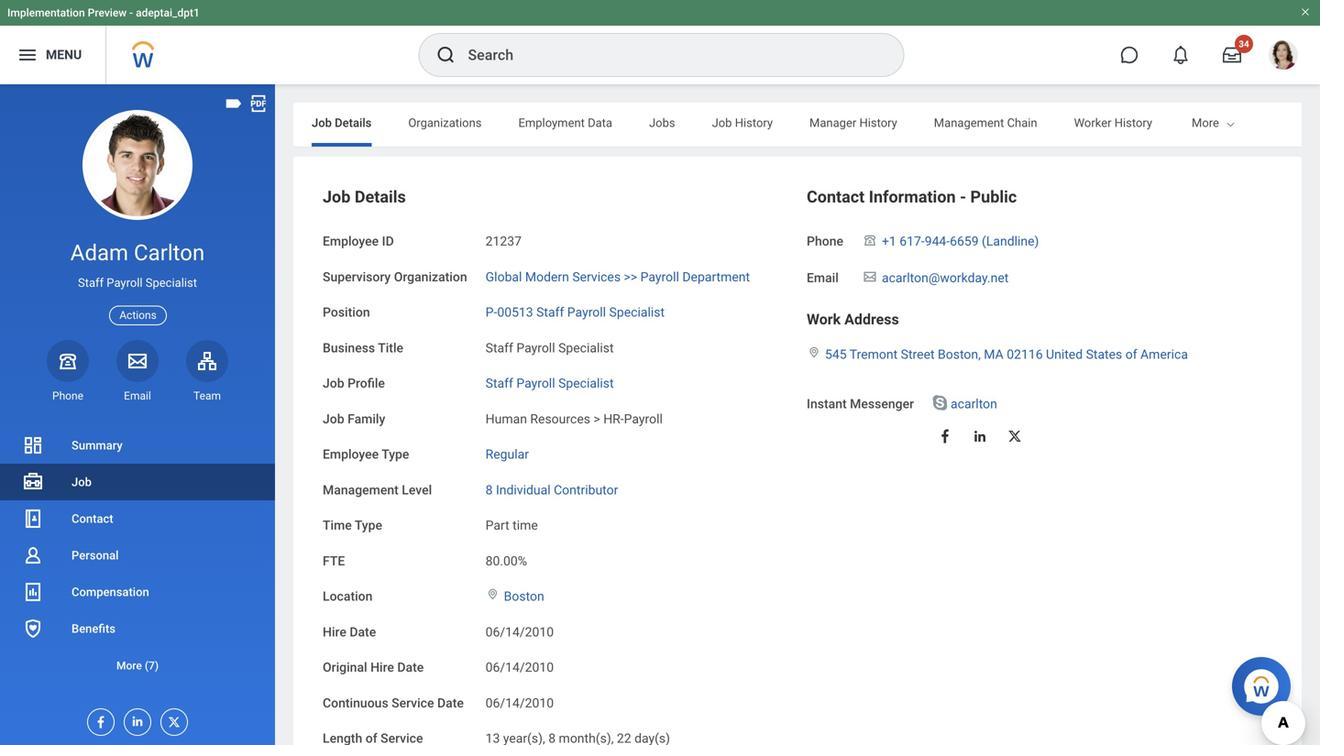 Task type: describe. For each thing, give the bounding box(es) containing it.
34
[[1239, 39, 1249, 50]]

1 horizontal spatial phone image
[[862, 233, 878, 248]]

job link
[[0, 464, 275, 501]]

job up "employee id"
[[323, 188, 351, 207]]

contact image
[[22, 508, 44, 530]]

implementation preview -   adeptai_dpt1
[[7, 6, 200, 19]]

team adam carlton element
[[186, 389, 228, 403]]

personal
[[72, 549, 119, 563]]

social media x image
[[1007, 428, 1023, 445]]

more (7)
[[116, 660, 159, 673]]

carlton
[[134, 240, 205, 266]]

job image
[[22, 471, 44, 493]]

time type
[[323, 518, 382, 533]]

Search Workday  search field
[[468, 35, 866, 75]]

job left profile
[[323, 376, 344, 391]]

payroll down services
[[567, 305, 606, 320]]

street
[[901, 347, 935, 362]]

business title
[[323, 340, 403, 356]]

>
[[594, 411, 600, 427]]

jobs
[[649, 116, 675, 130]]

personal image
[[22, 545, 44, 567]]

states
[[1086, 347, 1123, 362]]

more for more
[[1192, 116, 1219, 130]]

united
[[1046, 347, 1083, 362]]

history for worker history
[[1115, 116, 1153, 130]]

staff payroll specialist for 'business title' element
[[486, 340, 614, 356]]

0 horizontal spatial date
[[350, 625, 376, 640]]

of
[[1126, 347, 1137, 362]]

preview
[[88, 6, 127, 19]]

phone inside popup button
[[52, 390, 83, 402]]

date for service
[[437, 696, 464, 711]]

search image
[[435, 44, 457, 66]]

06/14/2010 for original hire date
[[486, 660, 554, 675]]

facebook image inside "contact information - public" group
[[937, 428, 954, 445]]

information
[[869, 188, 956, 207]]

family
[[348, 411, 385, 427]]

00513
[[497, 305, 533, 320]]

job profile
[[323, 376, 385, 391]]

part time element
[[486, 514, 538, 533]]

benefits image
[[22, 618, 44, 640]]

continuous
[[323, 696, 388, 711]]

team link
[[186, 340, 228, 403]]

america
[[1141, 347, 1188, 362]]

0 vertical spatial details
[[335, 116, 372, 130]]

actions button
[[109, 306, 167, 325]]

work
[[807, 311, 841, 328]]

supervisory organization
[[323, 269, 467, 284]]

menu
[[46, 47, 82, 62]]

view printable version (pdf) image
[[248, 94, 269, 114]]

email inside popup button
[[124, 390, 151, 402]]

organizations
[[408, 116, 482, 130]]

data
[[588, 116, 612, 130]]

implementation
[[7, 6, 85, 19]]

0 vertical spatial mail image
[[862, 269, 878, 284]]

position
[[323, 305, 370, 320]]

hr-
[[603, 411, 624, 427]]

details inside group
[[355, 188, 406, 207]]

list containing summary
[[0, 427, 275, 684]]

payroll right >>
[[641, 269, 679, 284]]

compensation
[[72, 585, 149, 599]]

8 individual contributor
[[486, 483, 618, 498]]

job history
[[712, 116, 773, 130]]

contact link
[[0, 501, 275, 537]]

phone image inside popup button
[[55, 350, 81, 372]]

part time
[[486, 518, 538, 533]]

staff inside 'business title' element
[[486, 340, 513, 356]]

view team image
[[196, 350, 218, 372]]

adam carlton
[[70, 240, 205, 266]]

job right jobs
[[712, 116, 732, 130]]

length of service element
[[486, 720, 670, 745]]

regular
[[486, 447, 529, 462]]

payroll inside navigation pane region
[[107, 276, 143, 290]]

time
[[323, 518, 352, 533]]

specialist inside "link"
[[558, 376, 614, 391]]

manager
[[810, 116, 857, 130]]

- for preview
[[129, 6, 133, 19]]

job family
[[323, 411, 385, 427]]

staff up 'business title' element
[[536, 305, 564, 320]]

business
[[323, 340, 375, 356]]

instant
[[807, 396, 847, 411]]

acarlton link
[[951, 393, 997, 411]]

employee id
[[323, 234, 394, 249]]

team
[[193, 390, 221, 402]]

boston link
[[504, 586, 544, 604]]

history for manager history
[[860, 116, 897, 130]]

original hire date
[[323, 660, 424, 675]]

personal link
[[0, 537, 275, 574]]

department
[[682, 269, 750, 284]]

services
[[572, 269, 621, 284]]

email button
[[116, 340, 159, 403]]

navigation pane region
[[0, 84, 275, 745]]

545
[[825, 347, 847, 362]]

p-00513 staff payroll specialist
[[486, 305, 665, 320]]

mail image inside popup button
[[127, 350, 149, 372]]

resources
[[530, 411, 590, 427]]

(7)
[[145, 660, 159, 673]]

global modern services >> payroll department
[[486, 269, 750, 284]]

additiona
[[1271, 116, 1320, 130]]

+1 617-944-6659 (landline) link
[[882, 230, 1039, 249]]

employee for employee type
[[323, 447, 379, 462]]

+1 617-944-6659 (landline)
[[882, 234, 1039, 249]]

02116
[[1007, 347, 1043, 362]]

close environment banner image
[[1300, 6, 1311, 17]]

staff payroll specialist for staff payroll specialist "link"
[[486, 376, 614, 391]]

level
[[402, 483, 432, 498]]

manager history
[[810, 116, 897, 130]]

job left family
[[323, 411, 344, 427]]

type for time type
[[355, 518, 382, 533]]

date for hire
[[397, 660, 424, 675]]

location image
[[486, 588, 500, 601]]

human resources > hr-payroll
[[486, 411, 663, 427]]

617-
[[900, 234, 925, 249]]

location
[[323, 589, 373, 604]]

ma
[[984, 347, 1004, 362]]

management level
[[323, 483, 432, 498]]

job details group
[[323, 186, 789, 745]]



Task type: locate. For each thing, give the bounding box(es) containing it.
acarlton@workday.net link
[[882, 267, 1009, 285]]

job details
[[312, 116, 372, 130], [323, 188, 406, 207]]

tremont
[[850, 347, 898, 362]]

employee up supervisory
[[323, 234, 379, 249]]

0 vertical spatial staff payroll specialist
[[78, 276, 197, 290]]

1 06/14/2010 from the top
[[486, 625, 554, 640]]

payroll right >
[[624, 411, 663, 427]]

original
[[323, 660, 367, 675]]

boston,
[[938, 347, 981, 362]]

details up job details "button"
[[335, 116, 372, 130]]

1 horizontal spatial mail image
[[862, 269, 878, 284]]

0 horizontal spatial -
[[129, 6, 133, 19]]

1 vertical spatial details
[[355, 188, 406, 207]]

specialist inside 'business title' element
[[558, 340, 614, 356]]

3 history from the left
[[1115, 116, 1153, 130]]

supervisory
[[323, 269, 391, 284]]

8
[[486, 483, 493, 498]]

work address
[[807, 311, 899, 328]]

staff payroll specialist down adam carlton
[[78, 276, 197, 290]]

2 horizontal spatial history
[[1115, 116, 1153, 130]]

list
[[0, 427, 275, 684]]

job inside list
[[72, 475, 92, 489]]

- left public
[[960, 188, 966, 207]]

job details inside group
[[323, 188, 406, 207]]

contact for contact
[[72, 512, 113, 526]]

type for employee type
[[382, 447, 409, 462]]

1 horizontal spatial email
[[807, 270, 839, 285]]

history
[[735, 116, 773, 130], [860, 116, 897, 130], [1115, 116, 1153, 130]]

contact inside group
[[807, 188, 865, 207]]

1 employee from the top
[[323, 234, 379, 249]]

1 vertical spatial email
[[124, 390, 151, 402]]

specialist down carlton
[[146, 276, 197, 290]]

hire up "continuous service date"
[[371, 660, 394, 675]]

profile logan mcneil image
[[1269, 40, 1298, 73]]

0 vertical spatial phone
[[807, 234, 844, 249]]

employment data
[[518, 116, 612, 130]]

0 horizontal spatial linkedin image
[[125, 710, 145, 729]]

staff payroll specialist inside navigation pane region
[[78, 276, 197, 290]]

history left manager on the top of page
[[735, 116, 773, 130]]

payroll up staff payroll specialist "link"
[[517, 340, 555, 356]]

tab list
[[293, 103, 1320, 147]]

acarlton@workday.net
[[882, 270, 1009, 285]]

global modern services >> payroll department link
[[486, 266, 750, 284]]

original hire date element
[[486, 649, 554, 677]]

0 vertical spatial employee
[[323, 234, 379, 249]]

date
[[350, 625, 376, 640], [397, 660, 424, 675], [437, 696, 464, 711]]

date right the service
[[437, 696, 464, 711]]

hire
[[323, 625, 346, 640], [371, 660, 394, 675]]

1 vertical spatial more
[[116, 660, 142, 673]]

06/14/2010 up original hire date "element"
[[486, 625, 554, 640]]

- for information
[[960, 188, 966, 207]]

management chain
[[934, 116, 1038, 130]]

staff payroll specialist up staff payroll specialist "link"
[[486, 340, 614, 356]]

mail image
[[862, 269, 878, 284], [127, 350, 149, 372]]

chain
[[1007, 116, 1038, 130]]

summary link
[[0, 427, 275, 464]]

+1
[[882, 234, 897, 249]]

employee type
[[323, 447, 409, 462]]

- inside group
[[960, 188, 966, 207]]

0 vertical spatial type
[[382, 447, 409, 462]]

- right the preview
[[129, 6, 133, 19]]

phone button
[[47, 340, 89, 403]]

0 horizontal spatial hire
[[323, 625, 346, 640]]

worker
[[1074, 116, 1112, 130]]

employee id element
[[486, 223, 522, 250]]

messenger
[[850, 396, 914, 411]]

1 vertical spatial contact
[[72, 512, 113, 526]]

1 vertical spatial staff payroll specialist
[[486, 340, 614, 356]]

management for management chain
[[934, 116, 1004, 130]]

2 vertical spatial staff payroll specialist
[[486, 376, 614, 391]]

specialist inside navigation pane region
[[146, 276, 197, 290]]

staff inside navigation pane region
[[78, 276, 104, 290]]

2 employee from the top
[[323, 447, 379, 462]]

mail image up email adam carlton element
[[127, 350, 149, 372]]

545 tremont street boston, ma 02116 united states of america
[[825, 347, 1188, 362]]

adam
[[70, 240, 128, 266]]

contact inside list
[[72, 512, 113, 526]]

part
[[486, 518, 509, 533]]

0 vertical spatial linkedin image
[[972, 428, 988, 445]]

0 vertical spatial management
[[934, 116, 1004, 130]]

contributor
[[554, 483, 618, 498]]

id
[[382, 234, 394, 249]]

specialist up the job family element
[[558, 376, 614, 391]]

0 vertical spatial date
[[350, 625, 376, 640]]

history right worker
[[1115, 116, 1153, 130]]

0 horizontal spatial history
[[735, 116, 773, 130]]

contact information - public button
[[807, 188, 1017, 207]]

email up work
[[807, 270, 839, 285]]

type up management level
[[382, 447, 409, 462]]

1 horizontal spatial hire
[[371, 660, 394, 675]]

1 horizontal spatial contact
[[807, 188, 865, 207]]

contact information - public group
[[807, 186, 1273, 457]]

2 vertical spatial 06/14/2010
[[486, 696, 554, 711]]

details
[[335, 116, 372, 130], [355, 188, 406, 207]]

1 horizontal spatial phone
[[807, 234, 844, 249]]

1 vertical spatial employee
[[323, 447, 379, 462]]

specialist down 'p-00513 staff payroll specialist'
[[558, 340, 614, 356]]

p-
[[486, 305, 497, 320]]

details up id in the left top of the page
[[355, 188, 406, 207]]

(landline)
[[982, 234, 1039, 249]]

2 horizontal spatial date
[[437, 696, 464, 711]]

0 horizontal spatial phone
[[52, 390, 83, 402]]

email
[[807, 270, 839, 285], [124, 390, 151, 402]]

staff up human
[[486, 376, 513, 391]]

job family element
[[486, 400, 663, 428]]

06/14/2010 for hire date
[[486, 625, 554, 640]]

contact up the personal
[[72, 512, 113, 526]]

1 horizontal spatial facebook image
[[937, 428, 954, 445]]

notifications large image
[[1172, 46, 1190, 64]]

1 vertical spatial type
[[355, 518, 382, 533]]

1 vertical spatial linkedin image
[[125, 710, 145, 729]]

1 vertical spatial job details
[[323, 188, 406, 207]]

email inside "contact information - public" group
[[807, 270, 839, 285]]

phone up summary
[[52, 390, 83, 402]]

contact for contact information - public
[[807, 188, 865, 207]]

tab list containing job details
[[293, 103, 1320, 147]]

payroll inside "link"
[[517, 376, 555, 391]]

skype image
[[931, 394, 949, 412]]

instant messenger
[[807, 396, 914, 411]]

management inside job details group
[[323, 483, 399, 498]]

staff payroll specialist link
[[486, 372, 614, 391]]

0 horizontal spatial facebook image
[[88, 710, 108, 730]]

organization
[[394, 269, 467, 284]]

06/14/2010 up "continuous service date" element
[[486, 660, 554, 675]]

acarlton
[[951, 396, 997, 411]]

job details up "employee id"
[[323, 188, 406, 207]]

public
[[971, 188, 1017, 207]]

management for management level
[[323, 483, 399, 498]]

date up the service
[[397, 660, 424, 675]]

0 vertical spatial phone image
[[862, 233, 878, 248]]

payroll inside 'business title' element
[[517, 340, 555, 356]]

phone inside "contact information - public" group
[[807, 234, 844, 249]]

fte element
[[486, 543, 527, 570]]

linkedin image
[[972, 428, 988, 445], [125, 710, 145, 729]]

0 horizontal spatial management
[[323, 483, 399, 498]]

0 vertical spatial contact
[[807, 188, 865, 207]]

adeptai_dpt1
[[136, 6, 200, 19]]

more
[[1192, 116, 1219, 130], [116, 660, 142, 673]]

80.00%
[[486, 554, 527, 569]]

1 vertical spatial hire
[[371, 660, 394, 675]]

more down 34 button
[[1192, 116, 1219, 130]]

email up summary link on the bottom left of the page
[[124, 390, 151, 402]]

6659
[[950, 234, 979, 249]]

job up job details "button"
[[312, 116, 332, 130]]

34 button
[[1212, 35, 1253, 75]]

1 vertical spatial date
[[397, 660, 424, 675]]

0 vertical spatial hire
[[323, 625, 346, 640]]

contact
[[807, 188, 865, 207], [72, 512, 113, 526]]

history for job history
[[735, 116, 773, 130]]

compensation link
[[0, 574, 275, 611]]

0 horizontal spatial more
[[116, 660, 142, 673]]

phone image
[[862, 233, 878, 248], [55, 350, 81, 372]]

staff inside "link"
[[486, 376, 513, 391]]

1 horizontal spatial date
[[397, 660, 424, 675]]

contact down manager on the top of page
[[807, 188, 865, 207]]

job down summary
[[72, 475, 92, 489]]

tag image
[[224, 94, 244, 114]]

hire date
[[323, 625, 376, 640]]

contact information - public
[[807, 188, 1017, 207]]

summary image
[[22, 435, 44, 457]]

business title element
[[486, 329, 614, 357]]

facebook image down more (7) dropdown button
[[88, 710, 108, 730]]

1 history from the left
[[735, 116, 773, 130]]

1 vertical spatial phone image
[[55, 350, 81, 372]]

0 horizontal spatial mail image
[[127, 350, 149, 372]]

history right manager on the top of page
[[860, 116, 897, 130]]

actions
[[119, 309, 157, 322]]

timeline
[[1189, 116, 1235, 130]]

compensation image
[[22, 581, 44, 603]]

0 vertical spatial job details
[[312, 116, 372, 130]]

0 vertical spatial email
[[807, 270, 839, 285]]

1 vertical spatial 06/14/2010
[[486, 660, 554, 675]]

8 individual contributor link
[[486, 479, 618, 498]]

regular link
[[486, 443, 529, 462]]

staff down adam
[[78, 276, 104, 290]]

phone image left +1
[[862, 233, 878, 248]]

phone
[[807, 234, 844, 249], [52, 390, 83, 402]]

date up original hire date
[[350, 625, 376, 640]]

boston
[[504, 589, 544, 604]]

1 horizontal spatial -
[[960, 188, 966, 207]]

employee for employee id
[[323, 234, 379, 249]]

inbox large image
[[1223, 46, 1241, 64]]

0 horizontal spatial contact
[[72, 512, 113, 526]]

0 vertical spatial 06/14/2010
[[486, 625, 554, 640]]

type right time
[[355, 518, 382, 533]]

justify image
[[17, 44, 39, 66]]

specialist down >>
[[609, 305, 665, 320]]

- inside menu banner
[[129, 6, 133, 19]]

more for more (7)
[[116, 660, 142, 673]]

continuous service date
[[323, 696, 464, 711]]

mail image up address
[[862, 269, 878, 284]]

fte
[[323, 554, 345, 569]]

menu button
[[0, 26, 106, 84]]

1 horizontal spatial management
[[934, 116, 1004, 130]]

management left chain
[[934, 116, 1004, 130]]

p-00513 staff payroll specialist link
[[486, 301, 665, 320]]

1 vertical spatial management
[[323, 483, 399, 498]]

hire up original
[[323, 625, 346, 640]]

profile
[[348, 376, 385, 391]]

2 vertical spatial date
[[437, 696, 464, 711]]

employee down the job family on the left of page
[[323, 447, 379, 462]]

facebook image
[[937, 428, 954, 445], [88, 710, 108, 730]]

payroll inside the job family element
[[624, 411, 663, 427]]

0 horizontal spatial phone image
[[55, 350, 81, 372]]

1 horizontal spatial more
[[1192, 116, 1219, 130]]

staff down p-
[[486, 340, 513, 356]]

0 horizontal spatial email
[[124, 390, 151, 402]]

staff payroll specialist up resources
[[486, 376, 614, 391]]

1 vertical spatial mail image
[[127, 350, 149, 372]]

phone left +1
[[807, 234, 844, 249]]

linkedin image left x image on the bottom of page
[[125, 710, 145, 729]]

2 06/14/2010 from the top
[[486, 660, 554, 675]]

more (7) button
[[0, 655, 275, 677]]

continuous service date element
[[486, 685, 554, 712]]

address
[[845, 311, 899, 328]]

1 vertical spatial phone
[[52, 390, 83, 402]]

0 vertical spatial facebook image
[[937, 428, 954, 445]]

06/14/2010 down original hire date "element"
[[486, 696, 554, 711]]

more left '(7)'
[[116, 660, 142, 673]]

payroll down adam carlton
[[107, 276, 143, 290]]

1 vertical spatial -
[[960, 188, 966, 207]]

0 vertical spatial -
[[129, 6, 133, 19]]

specialist
[[146, 276, 197, 290], [609, 305, 665, 320], [558, 340, 614, 356], [558, 376, 614, 391]]

06/14/2010
[[486, 625, 554, 640], [486, 660, 554, 675], [486, 696, 554, 711]]

global
[[486, 269, 522, 284]]

management down the employee type
[[323, 483, 399, 498]]

email adam carlton element
[[116, 389, 159, 403]]

linkedin image down acarlton
[[972, 428, 988, 445]]

06/14/2010 for continuous service date
[[486, 696, 554, 711]]

0 vertical spatial more
[[1192, 116, 1219, 130]]

more (7) button
[[0, 647, 275, 684]]

facebook image down skype icon
[[937, 428, 954, 445]]

hire date element
[[486, 614, 554, 641]]

1 horizontal spatial history
[[860, 116, 897, 130]]

3 06/14/2010 from the top
[[486, 696, 554, 711]]

more inside more (7) dropdown button
[[116, 660, 142, 673]]

2 history from the left
[[860, 116, 897, 130]]

>>
[[624, 269, 637, 284]]

menu banner
[[0, 0, 1320, 84]]

payroll down 'business title' element
[[517, 376, 555, 391]]

1 horizontal spatial linkedin image
[[972, 428, 988, 445]]

1 vertical spatial facebook image
[[88, 710, 108, 730]]

job details up job details "button"
[[312, 116, 372, 130]]

employment
[[518, 116, 585, 130]]

x image
[[161, 710, 182, 730]]

phone adam carlton element
[[47, 389, 89, 403]]

location image
[[807, 346, 822, 359]]

phone image up phone adam carlton element
[[55, 350, 81, 372]]

benefits link
[[0, 611, 275, 647]]



Task type: vqa. For each thing, say whether or not it's contained in the screenshot.


